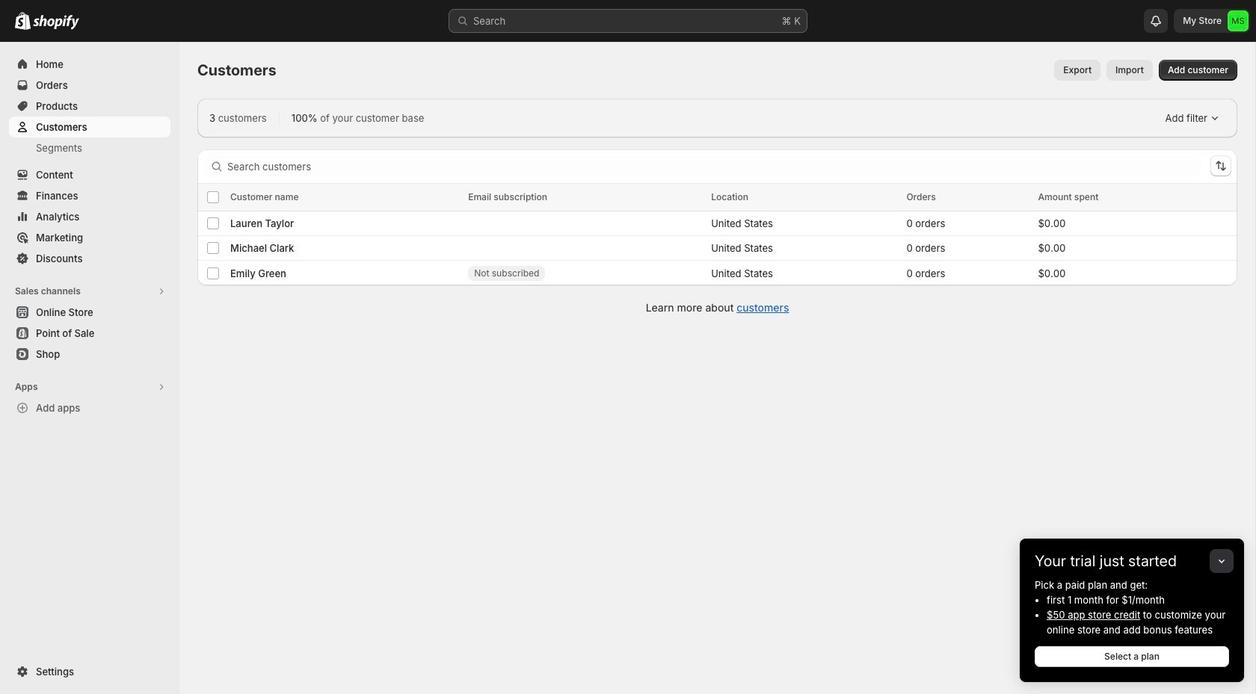 Task type: vqa. For each thing, say whether or not it's contained in the screenshot.
left Shopify image
yes



Task type: describe. For each thing, give the bounding box(es) containing it.
shopify image
[[33, 15, 79, 30]]

my store image
[[1228, 10, 1249, 31]]

shopify image
[[15, 12, 31, 30]]



Task type: locate. For each thing, give the bounding box(es) containing it.
Search customers text field
[[227, 156, 1202, 177]]



